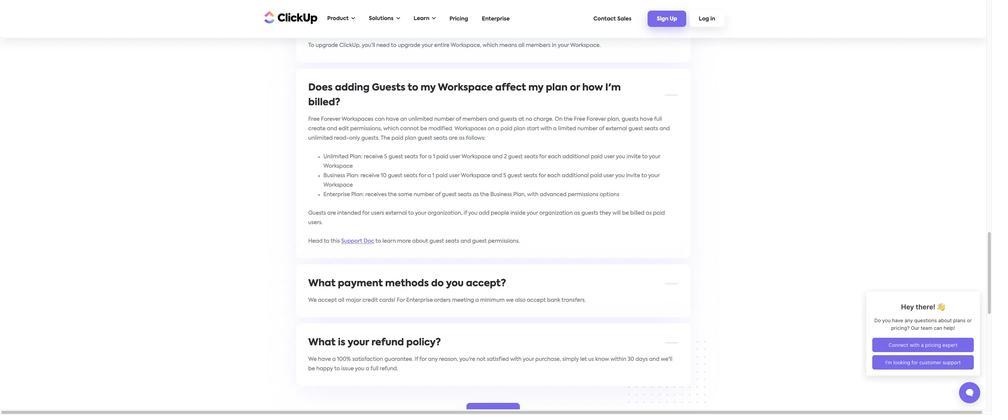 Task type: describe. For each thing, give the bounding box(es) containing it.
permissions.
[[488, 239, 520, 244]]

1 accept from the left
[[318, 298, 337, 303]]

we accept all major credit cards! for enterprise orders meeting a minimum we also accept bank transfers.
[[308, 298, 586, 303]]

1 i from the left
[[331, 24, 334, 34]]

to inside business plan: receive 10 guest seats for a 1 paid user workspace and 5 guest seats for each additional paid user you invite to your workspace
[[642, 173, 648, 178]]

no
[[526, 117, 533, 122]]

guarantee.
[[385, 357, 414, 362]]

with inside free forever workspaces can have an unlimited number of members and guests at no charge. on the free forever plan, guests have full create and edit permissions, which cannot be modified. workspaces on a paid plan start with a limited number of external guest seats and unlimited read-only guests. the paid plan guest seats are as follows:
[[541, 126, 552, 131]]

enterprise for enterprise plan: receives the same number of guest seats as the business plan, with advanced permissions options
[[324, 192, 350, 197]]

which inside free forever workspaces can have an unlimited number of members and guests at no charge. on the free forever plan, guests have full create and edit permissions, which cannot be modified. workspaces on a paid plan start with a limited number of external guest seats and unlimited read-only guests. the paid plan guest seats are as follows:
[[384, 126, 399, 131]]

product
[[327, 16, 349, 21]]

additional for 2
[[563, 154, 590, 159]]

add
[[479, 211, 490, 216]]

1 horizontal spatial entire
[[548, 24, 577, 34]]

limited
[[558, 126, 576, 131]]

to
[[308, 43, 314, 48]]

0 horizontal spatial workspaces
[[342, 117, 374, 122]]

1 vertical spatial number
[[578, 126, 598, 131]]

guests inside guests are intended for users external to your organization, if you add people inside your organization as guests they will be billed as paid users.
[[582, 211, 599, 216]]

is
[[338, 338, 346, 348]]

on
[[488, 126, 495, 131]]

plan,
[[608, 117, 621, 122]]

to inside guests are intended for users external to your organization, if you add people inside your organization as guests they will be billed as paid users.
[[408, 211, 414, 216]]

plan: for enterprise
[[352, 192, 364, 197]]

if
[[415, 357, 418, 362]]

what is your refund policy?
[[308, 338, 441, 348]]

with for your
[[511, 357, 522, 362]]

also
[[515, 298, 526, 303]]

as up add
[[473, 192, 479, 197]]

organization,
[[428, 211, 463, 216]]

log in
[[699, 16, 716, 22]]

guests inside does adding guests to my workspace affect my plan or how i'm billed?
[[372, 83, 406, 93]]

upgrade down 'myself'
[[398, 43, 421, 48]]

days
[[636, 357, 648, 362]]

organization
[[540, 211, 573, 216]]

1 horizontal spatial the
[[480, 192, 489, 197]]

learn button
[[410, 11, 440, 27]]

have inside we have a 100% satisfaction guarantee. if for any reason, you're not satisfied with your purchase, simply let us know within 30 days and we'll be happy to issue you a full refund.
[[318, 357, 331, 362]]

workspace inside does adding guests to my workspace affect my plan or how i'm billed?
[[438, 83, 493, 93]]

to inside we have a 100% satisfaction guarantee. if for any reason, you're not satisfied with your purchase, simply let us know within 30 days and we'll be happy to issue you a full refund.
[[335, 367, 340, 372]]

receive for 10
[[361, 173, 380, 178]]

what payment methods do you accept?
[[308, 279, 506, 289]]

full inside we have a 100% satisfaction guarantee. if for any reason, you're not satisfied with your purchase, simply let us know within 30 days and we'll be happy to issue you a full refund.
[[371, 367, 379, 372]]

only
[[349, 136, 360, 141]]

people
[[491, 211, 509, 216]]

permissions
[[568, 192, 599, 197]]

are inside free forever workspaces can have an unlimited number of members and guests at no charge. on the free forever plan, guests have full create and edit permissions, which cannot be modified. workspaces on a paid plan start with a limited number of external guest seats and unlimited read-only guests. the paid plan guest seats are as follows:
[[449, 136, 458, 141]]

more
[[397, 239, 411, 244]]

1 for 10
[[433, 173, 435, 178]]

create
[[308, 126, 326, 131]]

each for 5
[[548, 173, 561, 178]]

to upgrade clickup, you'll need to upgrade your entire workspace, which means all members in your workspace.
[[308, 43, 601, 48]]

0 vertical spatial members
[[526, 43, 551, 48]]

1 vertical spatial do
[[431, 279, 444, 289]]

enterprise plan: receives the same number of guest seats as the business plan, with advanced permissions options
[[324, 192, 620, 197]]

within
[[611, 357, 627, 362]]

billed
[[631, 211, 645, 216]]

100%
[[337, 357, 351, 362]]

means
[[500, 43, 517, 48]]

1 forever from the left
[[321, 117, 341, 122]]

2
[[504, 154, 507, 159]]

0 horizontal spatial of
[[436, 192, 441, 197]]

0 horizontal spatial all
[[338, 298, 345, 303]]

learn
[[383, 239, 396, 244]]

upgrade right to
[[316, 43, 338, 48]]

log
[[699, 16, 710, 22]]

upgrade up clickup,
[[336, 24, 378, 34]]

sign up
[[657, 16, 678, 22]]

paid inside guests are intended for users external to your organization, if you add people inside your organization as guests they will be billed as paid users.
[[653, 211, 665, 216]]

satisfied
[[487, 357, 509, 362]]

transfers.
[[562, 298, 586, 303]]

user down 'plan,'
[[604, 154, 615, 159]]

enterprise link
[[478, 12, 514, 25]]

as down permissions
[[574, 211, 580, 216]]

0 vertical spatial which
[[483, 43, 498, 48]]

be inside guests are intended for users external to your organization, if you add people inside your organization as guests they will be billed as paid users.
[[623, 211, 629, 216]]

same
[[398, 192, 413, 197]]

as inside free forever workspaces can have an unlimited number of members and guests at no charge. on the free forever plan, guests have full create and edit permissions, which cannot be modified. workspaces on a paid plan start with a limited number of external guest seats and unlimited read-only guests. the paid plan guest seats are as follows:
[[459, 136, 465, 141]]

can
[[308, 24, 328, 34]]

10
[[381, 173, 387, 178]]

invite for unlimited plan: receive 5 guest seats for a 1 paid user workspace and 2 guest seats for each additional paid user you invite to your workspace
[[627, 154, 641, 159]]

contact sales
[[594, 16, 632, 21]]

satisfaction
[[353, 357, 383, 362]]

head to this support doc to learn more about guest seats and guest permissions.
[[308, 239, 520, 244]]

adding
[[335, 83, 370, 93]]

users
[[371, 211, 384, 216]]

meeting
[[452, 298, 474, 303]]

learn
[[414, 16, 430, 21]]

purchase,
[[536, 357, 561, 362]]

refund
[[372, 338, 404, 348]]

you inside guests are intended for users external to your organization, if you add people inside your organization as guests they will be billed as paid users.
[[469, 211, 478, 216]]

1 horizontal spatial business
[[491, 192, 512, 197]]

we have a 100% satisfaction guarantee. if for any reason, you're not satisfied with your purchase, simply let us know within 30 days and we'll be happy to issue you a full refund.
[[308, 357, 673, 372]]

support
[[341, 239, 363, 244]]

does adding guests to my workspace affect my plan or how i'm billed?
[[308, 83, 621, 108]]

users.
[[308, 220, 323, 225]]

members inside free forever workspaces can have an unlimited number of members and guests at no charge. on the free forever plan, guests have full create and edit permissions, which cannot be modified. workspaces on a paid plan start with a limited number of external guest seats and unlimited read-only guests. the paid plan guest seats are as follows:
[[463, 117, 488, 122]]

and inside business plan: receive 10 guest seats for a 1 paid user workspace and 5 guest seats for each additional paid user you invite to your workspace
[[492, 173, 502, 178]]

and inside unlimited plan: receive 5 guest seats for a 1 paid user workspace and 2 guest seats for each additional paid user you invite to your workspace
[[493, 154, 503, 159]]

start
[[527, 126, 540, 131]]

advanced
[[540, 192, 567, 197]]

any
[[428, 357, 438, 362]]

an
[[401, 117, 407, 122]]

accept?
[[466, 279, 506, 289]]

receive for 5
[[364, 154, 383, 159]]

need
[[377, 43, 390, 48]]

user up the options
[[604, 173, 614, 178]]

1 free from the left
[[308, 117, 320, 122]]

your inside we have a 100% satisfaction guarantee. if for any reason, you're not satisfied with your purchase, simply let us know within 30 days and we'll be happy to issue you a full refund.
[[523, 357, 534, 362]]

a inside unlimited plan: receive 5 guest seats for a 1 paid user workspace and 2 guest seats for each additional paid user you invite to your workspace
[[428, 154, 432, 159]]

permissions,
[[350, 126, 382, 131]]

what for what payment methods do you accept?
[[308, 279, 336, 289]]

modified.
[[429, 126, 454, 131]]

0 horizontal spatial guests
[[501, 117, 518, 122]]

you inside business plan: receive 10 guest seats for a 1 paid user workspace and 5 guest seats for each additional paid user you invite to your workspace
[[616, 173, 625, 178]]

contact
[[594, 16, 616, 21]]

we'll
[[661, 357, 673, 362]]

know
[[596, 357, 610, 362]]

your inside business plan: receive 10 guest seats for a 1 paid user workspace and 5 guest seats for each additional paid user you invite to your workspace
[[649, 173, 660, 178]]

contact sales button
[[590, 12, 636, 25]]

simply
[[563, 357, 579, 362]]

0 vertical spatial do
[[427, 24, 440, 34]]

you inside unlimited plan: receive 5 guest seats for a 1 paid user workspace and 2 guest seats for each additional paid user you invite to your workspace
[[616, 154, 626, 159]]

enterprise for enterprise
[[482, 16, 510, 21]]

doc
[[364, 239, 375, 244]]

policy?
[[407, 338, 441, 348]]

on
[[555, 117, 563, 122]]

inside
[[511, 211, 526, 216]]

0 vertical spatial unlimited
[[409, 117, 433, 122]]

2 accept from the left
[[527, 298, 546, 303]]

business plan: receive 10 guest seats for a 1 paid user workspace and 5 guest seats for each additional paid user you invite to your workspace
[[324, 173, 660, 188]]

2 horizontal spatial guests
[[622, 117, 639, 122]]

workspace?
[[580, 24, 640, 34]]

external inside free forever workspaces can have an unlimited number of members and guests at no charge. on the free forever plan, guests have full create and edit permissions, which cannot be modified. workspaces on a paid plan start with a limited number of external guest seats and unlimited read-only guests. the paid plan guest seats are as follows:
[[606, 126, 628, 131]]

0 horizontal spatial unlimited
[[308, 136, 333, 141]]

support doc link
[[341, 239, 375, 244]]

sign up button
[[648, 11, 687, 27]]

follows:
[[466, 136, 486, 141]]



Task type: vqa. For each thing, say whether or not it's contained in the screenshot.
adding
yes



Task type: locate. For each thing, give the bounding box(es) containing it.
guests up users.
[[308, 211, 326, 216]]

the down business plan: receive 10 guest seats for a 1 paid user workspace and 5 guest seats for each additional paid user you invite to your workspace
[[480, 192, 489, 197]]

sales
[[618, 16, 632, 21]]

0 horizontal spatial 5
[[384, 154, 387, 159]]

have up happy
[[318, 357, 331, 362]]

in
[[711, 16, 716, 22], [552, 43, 557, 48]]

2 we from the top
[[308, 357, 317, 362]]

workspaces
[[342, 117, 374, 122], [455, 126, 487, 131]]

enterprise right for at the left
[[407, 298, 433, 303]]

1 vertical spatial plan
[[514, 126, 526, 131]]

1 vertical spatial which
[[384, 126, 399, 131]]

enterprise up intended
[[324, 192, 350, 197]]

upgrade up means
[[487, 24, 528, 34]]

clickup image
[[262, 10, 318, 24]]

0 horizontal spatial or
[[415, 24, 425, 34]]

plan,
[[514, 192, 526, 197]]

members up follows:
[[463, 117, 488, 122]]

we
[[308, 298, 317, 303], [308, 357, 317, 362]]

you inside we have a 100% satisfaction guarantee. if for any reason, you're not satisfied with your purchase, simply let us know within 30 days and we'll be happy to issue you a full refund.
[[355, 367, 365, 372]]

additional down 'limited' at the top of the page
[[563, 154, 590, 159]]

0 horizontal spatial the
[[388, 192, 397, 197]]

invite
[[627, 154, 641, 159], [626, 173, 641, 178]]

2 vertical spatial be
[[308, 367, 315, 372]]

and
[[489, 117, 499, 122], [327, 126, 338, 131], [660, 126, 670, 131], [493, 154, 503, 159], [492, 173, 502, 178], [461, 239, 471, 244], [650, 357, 660, 362]]

plan: for unlimited
[[350, 154, 363, 159]]

accept left 'major' at the bottom left of the page
[[318, 298, 337, 303]]

you'll
[[362, 43, 375, 48]]

additional inside unlimited plan: receive 5 guest seats for a 1 paid user workspace and 2 guest seats for each additional paid user you invite to your workspace
[[563, 154, 590, 159]]

0 vertical spatial invite
[[627, 154, 641, 159]]

each inside unlimited plan: receive 5 guest seats for a 1 paid user workspace and 2 guest seats for each additional paid user you invite to your workspace
[[548, 154, 562, 159]]

seats
[[645, 126, 659, 131], [434, 136, 448, 141], [405, 154, 419, 159], [524, 154, 538, 159], [404, 173, 418, 178], [524, 173, 538, 178], [458, 192, 472, 197], [446, 239, 460, 244]]

1 vertical spatial each
[[548, 173, 561, 178]]

or down learn
[[415, 24, 425, 34]]

2 horizontal spatial of
[[599, 126, 605, 131]]

1 vertical spatial in
[[552, 43, 557, 48]]

product button
[[324, 11, 359, 27]]

options
[[600, 192, 620, 197]]

the
[[381, 136, 390, 141]]

0 vertical spatial plan
[[546, 83, 568, 93]]

plan: inside unlimited plan: receive 5 guest seats for a 1 paid user workspace and 2 guest seats for each additional paid user you invite to your workspace
[[350, 154, 363, 159]]

can i upgrade myself or do i have to upgrade my entire workspace?
[[308, 24, 640, 34]]

1 vertical spatial with
[[528, 192, 539, 197]]

1 vertical spatial or
[[570, 83, 580, 93]]

plan down cannot
[[405, 136, 417, 141]]

0 horizontal spatial which
[[384, 126, 399, 131]]

at
[[519, 117, 525, 122]]

billed?
[[308, 98, 341, 108]]

1 vertical spatial business
[[491, 192, 512, 197]]

1 horizontal spatial full
[[655, 117, 662, 122]]

charge.
[[534, 117, 554, 122]]

5 inside unlimited plan: receive 5 guest seats for a 1 paid user workspace and 2 guest seats for each additional paid user you invite to your workspace
[[384, 154, 387, 159]]

0 vertical spatial guests
[[372, 83, 406, 93]]

invite inside business plan: receive 10 guest seats for a 1 paid user workspace and 5 guest seats for each additional paid user you invite to your workspace
[[626, 173, 641, 178]]

1 horizontal spatial or
[[570, 83, 580, 93]]

and inside we have a 100% satisfaction guarantee. if for any reason, you're not satisfied with your purchase, simply let us know within 30 days and we'll be happy to issue you a full refund.
[[650, 357, 660, 362]]

forever
[[321, 117, 341, 122], [587, 117, 606, 122]]

invite for business plan: receive 10 guest seats for a 1 paid user workspace and 5 guest seats for each additional paid user you invite to your workspace
[[626, 173, 641, 178]]

1 horizontal spatial of
[[456, 117, 461, 122]]

free up create on the left top
[[308, 117, 320, 122]]

1 inside unlimited plan: receive 5 guest seats for a 1 paid user workspace and 2 guest seats for each additional paid user you invite to your workspace
[[433, 154, 435, 159]]

1 horizontal spatial plan
[[514, 126, 526, 131]]

are inside guests are intended for users external to your organization, if you add people inside your organization as guests they will be billed as paid users.
[[328, 211, 336, 216]]

upgrade
[[336, 24, 378, 34], [487, 24, 528, 34], [316, 43, 338, 48], [398, 43, 421, 48]]

of up organization,
[[436, 192, 441, 197]]

5 inside business plan: receive 10 guest seats for a 1 paid user workspace and 5 guest seats for each additional paid user you invite to your workspace
[[504, 173, 507, 178]]

0 horizontal spatial business
[[324, 173, 345, 178]]

receive down guests.
[[364, 154, 383, 159]]

accept right also
[[527, 298, 546, 303]]

guests left they
[[582, 211, 599, 216]]

members right means
[[526, 43, 551, 48]]

in inside log in link
[[711, 16, 716, 22]]

unlimited down create on the left top
[[308, 136, 333, 141]]

what
[[308, 279, 336, 289], [308, 338, 336, 348]]

enterprise up can i upgrade myself or do i have to upgrade my entire workspace?
[[482, 16, 510, 21]]

0 horizontal spatial external
[[386, 211, 407, 216]]

with for advanced
[[528, 192, 539, 197]]

are down modified.
[[449, 136, 458, 141]]

0 vertical spatial receive
[[364, 154, 383, 159]]

user up 'enterprise plan: receives the same number of guest seats as the business plan, with advanced permissions options'
[[449, 173, 460, 178]]

workspace.
[[571, 43, 601, 48]]

5 down the the
[[384, 154, 387, 159]]

you
[[616, 154, 626, 159], [616, 173, 625, 178], [469, 211, 478, 216], [446, 279, 464, 289], [355, 367, 365, 372]]

all left 'major' at the bottom left of the page
[[338, 298, 345, 303]]

entire left workspace,
[[435, 43, 450, 48]]

1 horizontal spatial enterprise
[[407, 298, 433, 303]]

1 horizontal spatial which
[[483, 43, 498, 48]]

2 vertical spatial enterprise
[[407, 298, 433, 303]]

be
[[421, 126, 427, 131], [623, 211, 629, 216], [308, 367, 315, 372]]

with right the plan,
[[528, 192, 539, 197]]

1 vertical spatial workspaces
[[455, 126, 487, 131]]

2 vertical spatial plan:
[[352, 192, 364, 197]]

workspaces up permissions,
[[342, 117, 374, 122]]

plan: for business
[[347, 173, 359, 178]]

in left workspace.
[[552, 43, 557, 48]]

external right users
[[386, 211, 407, 216]]

of right 'limited' at the top of the page
[[599, 126, 605, 131]]

additional inside business plan: receive 10 guest seats for a 1 paid user workspace and 5 guest seats for each additional paid user you invite to your workspace
[[562, 173, 589, 178]]

0 horizontal spatial in
[[552, 43, 557, 48]]

the left same on the left top
[[388, 192, 397, 197]]

0 vertical spatial workspaces
[[342, 117, 374, 122]]

2 vertical spatial with
[[511, 357, 522, 362]]

not
[[477, 357, 486, 362]]

0 vertical spatial business
[[324, 173, 345, 178]]

with down charge.
[[541, 126, 552, 131]]

paid
[[501, 126, 513, 131], [392, 136, 404, 141], [437, 154, 449, 159], [591, 154, 603, 159], [436, 173, 448, 178], [591, 173, 602, 178], [653, 211, 665, 216]]

business
[[324, 173, 345, 178], [491, 192, 512, 197]]

0 horizontal spatial are
[[328, 211, 336, 216]]

number right 'limited' at the top of the page
[[578, 126, 598, 131]]

each for 2
[[548, 154, 562, 159]]

0 horizontal spatial plan
[[405, 136, 417, 141]]

1 vertical spatial plan:
[[347, 173, 359, 178]]

affect
[[496, 83, 526, 93]]

2 vertical spatial of
[[436, 192, 441, 197]]

1 vertical spatial external
[[386, 211, 407, 216]]

to inside does adding guests to my workspace affect my plan or how i'm billed?
[[408, 83, 419, 93]]

have right 'plan,'
[[640, 117, 653, 122]]

i'm
[[606, 83, 621, 93]]

plan down at
[[514, 126, 526, 131]]

1 vertical spatial guests
[[308, 211, 326, 216]]

0 vertical spatial entire
[[548, 24, 577, 34]]

number up modified.
[[434, 117, 455, 122]]

1 vertical spatial are
[[328, 211, 336, 216]]

plan up on
[[546, 83, 568, 93]]

edit
[[339, 126, 349, 131]]

can
[[375, 117, 385, 122]]

does
[[308, 83, 333, 93]]

guests left at
[[501, 117, 518, 122]]

have down pricing
[[447, 24, 472, 34]]

guests are intended for users external to your organization, if you add people inside your organization as guests they will be billed as paid users.
[[308, 211, 665, 225]]

2 what from the top
[[308, 338, 336, 348]]

receive inside unlimited plan: receive 5 guest seats for a 1 paid user workspace and 2 guest seats for each additional paid user you invite to your workspace
[[364, 154, 383, 159]]

receive inside business plan: receive 10 guest seats for a 1 paid user workspace and 5 guest seats for each additional paid user you invite to your workspace
[[361, 173, 380, 178]]

0 horizontal spatial entire
[[435, 43, 450, 48]]

have
[[447, 24, 472, 34], [386, 117, 399, 122], [640, 117, 653, 122], [318, 357, 331, 362]]

or inside does adding guests to my workspace affect my plan or how i'm billed?
[[570, 83, 580, 93]]

1 horizontal spatial with
[[528, 192, 539, 197]]

1 vertical spatial entire
[[435, 43, 450, 48]]

full inside free forever workspaces can have an unlimited number of members and guests at no charge. on the free forever plan, guests have full create and edit permissions, which cannot be modified. workspaces on a paid plan start with a limited number of external guest seats and unlimited read-only guests. the paid plan guest seats are as follows:
[[655, 117, 662, 122]]

head
[[308, 239, 323, 244]]

1 vertical spatial 1
[[433, 173, 435, 178]]

let
[[581, 357, 587, 362]]

forever left 'plan,'
[[587, 117, 606, 122]]

additional
[[563, 154, 590, 159], [562, 173, 589, 178]]

2 i from the left
[[442, 24, 445, 34]]

5 down the 2
[[504, 173, 507, 178]]

as
[[459, 136, 465, 141], [473, 192, 479, 197], [574, 211, 580, 216], [646, 211, 652, 216]]

1 vertical spatial all
[[338, 298, 345, 303]]

forever up the 'edit'
[[321, 117, 341, 122]]

your inside unlimited plan: receive 5 guest seats for a 1 paid user workspace and 2 guest seats for each additional paid user you invite to your workspace
[[649, 154, 661, 159]]

or left how
[[570, 83, 580, 93]]

to inside unlimited plan: receive 5 guest seats for a 1 paid user workspace and 2 guest seats for each additional paid user you invite to your workspace
[[643, 154, 648, 159]]

methods
[[385, 279, 429, 289]]

members
[[526, 43, 551, 48], [463, 117, 488, 122]]

2 horizontal spatial the
[[564, 117, 573, 122]]

1 vertical spatial additional
[[562, 173, 589, 178]]

1 vertical spatial be
[[623, 211, 629, 216]]

0 horizontal spatial forever
[[321, 117, 341, 122]]

0 vertical spatial in
[[711, 16, 716, 22]]

each
[[548, 154, 562, 159], [548, 173, 561, 178]]

0 vertical spatial or
[[415, 24, 425, 34]]

which left means
[[483, 43, 498, 48]]

1 horizontal spatial all
[[519, 43, 525, 48]]

solutions button
[[365, 11, 404, 27]]

2 free from the left
[[574, 117, 586, 122]]

are left intended
[[328, 211, 336, 216]]

workspaces up follows:
[[455, 126, 487, 131]]

1 vertical spatial members
[[463, 117, 488, 122]]

guests right 'plan,'
[[622, 117, 639, 122]]

be inside we have a 100% satisfaction guarantee. if for any reason, you're not satisfied with your purchase, simply let us know within 30 days and we'll be happy to issue you a full refund.
[[308, 367, 315, 372]]

1 horizontal spatial workspaces
[[455, 126, 487, 131]]

full
[[655, 117, 662, 122], [371, 367, 379, 372]]

1 horizontal spatial are
[[449, 136, 458, 141]]

with right satisfied
[[511, 357, 522, 362]]

with inside we have a 100% satisfaction guarantee. if for any reason, you're not satisfied with your purchase, simply let us know within 30 days and we'll be happy to issue you a full refund.
[[511, 357, 522, 362]]

what for what is your refund policy?
[[308, 338, 336, 348]]

2 vertical spatial number
[[414, 192, 434, 197]]

0 vertical spatial each
[[548, 154, 562, 159]]

my
[[531, 24, 546, 34], [421, 83, 436, 93], [529, 83, 544, 93]]

issue
[[342, 367, 354, 372]]

0 vertical spatial number
[[434, 117, 455, 122]]

business inside business plan: receive 10 guest seats for a 1 paid user workspace and 5 guest seats for each additional paid user you invite to your workspace
[[324, 173, 345, 178]]

1 vertical spatial full
[[371, 367, 379, 372]]

1 vertical spatial invite
[[626, 173, 641, 178]]

1 vertical spatial unlimited
[[308, 136, 333, 141]]

1 inside business plan: receive 10 guest seats for a 1 paid user workspace and 5 guest seats for each additional paid user you invite to your workspace
[[433, 173, 435, 178]]

user down modified.
[[450, 154, 461, 159]]

plan: inside business plan: receive 10 guest seats for a 1 paid user workspace and 5 guest seats for each additional paid user you invite to your workspace
[[347, 173, 359, 178]]

as right billed
[[646, 211, 652, 216]]

0 horizontal spatial members
[[463, 117, 488, 122]]

1 horizontal spatial external
[[606, 126, 628, 131]]

pricing link
[[446, 12, 472, 25]]

0 horizontal spatial enterprise
[[324, 192, 350, 197]]

external inside guests are intended for users external to your organization, if you add people inside your organization as guests they will be billed as paid users.
[[386, 211, 407, 216]]

accept
[[318, 298, 337, 303], [527, 298, 546, 303]]

for inside guests are intended for users external to your organization, if you add people inside your organization as guests they will be billed as paid users.
[[363, 211, 370, 216]]

we for what is your refund policy?
[[308, 357, 317, 362]]

0 vertical spatial plan:
[[350, 154, 363, 159]]

1 horizontal spatial forever
[[587, 117, 606, 122]]

with
[[541, 126, 552, 131], [528, 192, 539, 197], [511, 357, 522, 362]]

enterprise
[[482, 16, 510, 21], [324, 192, 350, 197], [407, 298, 433, 303]]

1 horizontal spatial i
[[442, 24, 445, 34]]

which up the the
[[384, 126, 399, 131]]

be left happy
[[308, 367, 315, 372]]

receive left 10
[[361, 173, 380, 178]]

which
[[483, 43, 498, 48], [384, 126, 399, 131]]

1 horizontal spatial 5
[[504, 173, 507, 178]]

of down does adding guests to my workspace affect my plan or how i'm billed? on the top of page
[[456, 117, 461, 122]]

0 vertical spatial we
[[308, 298, 317, 303]]

i left 'pricing' link
[[442, 24, 445, 34]]

unlimited plan: receive 5 guest seats for a 1 paid user workspace and 2 guest seats for each additional paid user you invite to your workspace
[[324, 154, 661, 169]]

additional up permissions
[[562, 173, 589, 178]]

guests up can
[[372, 83, 406, 93]]

the inside free forever workspaces can have an unlimited number of members and guests at no charge. on the free forever plan, guests have full create and edit permissions, which cannot be modified. workspaces on a paid plan start with a limited number of external guest seats and unlimited read-only guests. the paid plan guest seats are as follows:
[[564, 117, 573, 122]]

0 horizontal spatial guests
[[308, 211, 326, 216]]

free
[[308, 117, 320, 122], [574, 117, 586, 122]]

1 vertical spatial receive
[[361, 173, 380, 178]]

2 horizontal spatial enterprise
[[482, 16, 510, 21]]

2 horizontal spatial with
[[541, 126, 552, 131]]

1 vertical spatial enterprise
[[324, 192, 350, 197]]

minimum
[[481, 298, 505, 303]]

will
[[613, 211, 621, 216]]

0 vertical spatial of
[[456, 117, 461, 122]]

1 horizontal spatial guests
[[372, 83, 406, 93]]

2 forever from the left
[[587, 117, 606, 122]]

unlimited
[[324, 154, 349, 159]]

business down unlimited
[[324, 173, 345, 178]]

do up orders
[[431, 279, 444, 289]]

additional for 5
[[562, 173, 589, 178]]

1 we from the top
[[308, 298, 317, 303]]

workspace,
[[451, 43, 482, 48]]

1 horizontal spatial guests
[[582, 211, 599, 216]]

guests
[[372, 83, 406, 93], [308, 211, 326, 216]]

free up 'limited' at the top of the page
[[574, 117, 586, 122]]

each inside business plan: receive 10 guest seats for a 1 paid user workspace and 5 guest seats for each additional paid user you invite to your workspace
[[548, 173, 561, 178]]

be right cannot
[[421, 126, 427, 131]]

be inside free forever workspaces can have an unlimited number of members and guests at no charge. on the free forever plan, guests have full create and edit permissions, which cannot be modified. workspaces on a paid plan start with a limited number of external guest seats and unlimited read-only guests. the paid plan guest seats are as follows:
[[421, 126, 427, 131]]

in right log
[[711, 16, 716, 22]]

pricing
[[450, 16, 469, 21]]

all right means
[[519, 43, 525, 48]]

i down product
[[331, 24, 334, 34]]

guests inside guests are intended for users external to your organization, if you add people inside your organization as guests they will be billed as paid users.
[[308, 211, 326, 216]]

external down 'plan,'
[[606, 126, 628, 131]]

2 vertical spatial plan
[[405, 136, 417, 141]]

1
[[433, 154, 435, 159], [433, 173, 435, 178]]

plan: left receives
[[352, 192, 364, 197]]

for inside we have a 100% satisfaction guarantee. if for any reason, you're not satisfied with your purchase, simply let us know within 30 days and we'll be happy to issue you a full refund.
[[420, 357, 427, 362]]

plan: down the "only"
[[350, 154, 363, 159]]

this
[[331, 239, 340, 244]]

up
[[670, 16, 678, 22]]

0 vertical spatial 5
[[384, 154, 387, 159]]

0 vertical spatial additional
[[563, 154, 590, 159]]

be right will
[[623, 211, 629, 216]]

they
[[600, 211, 612, 216]]

all
[[519, 43, 525, 48], [338, 298, 345, 303]]

guests.
[[362, 136, 380, 141]]

1 for 5
[[433, 154, 435, 159]]

each up advanced
[[548, 173, 561, 178]]

we inside we have a 100% satisfaction guarantee. if for any reason, you're not satisfied with your purchase, simply let us know within 30 days and we'll be happy to issue you a full refund.
[[308, 357, 317, 362]]

invite inside unlimited plan: receive 5 guest seats for a 1 paid user workspace and 2 guest seats for each additional paid user you invite to your workspace
[[627, 154, 641, 159]]

1 vertical spatial of
[[599, 126, 605, 131]]

number right same on the left top
[[414, 192, 434, 197]]

we for what payment methods do you accept?
[[308, 298, 317, 303]]

have left an
[[386, 117, 399, 122]]

us
[[589, 357, 594, 362]]

log in link
[[690, 11, 725, 27]]

business down business plan: receive 10 guest seats for a 1 paid user workspace and 5 guest seats for each additional paid user you invite to your workspace
[[491, 192, 512, 197]]

a inside business plan: receive 10 guest seats for a 1 paid user workspace and 5 guest seats for each additional paid user you invite to your workspace
[[428, 173, 431, 178]]

each down 'limited' at the top of the page
[[548, 154, 562, 159]]

plan inside does adding guests to my workspace affect my plan or how i'm billed?
[[546, 83, 568, 93]]

0 horizontal spatial with
[[511, 357, 522, 362]]

0 vertical spatial be
[[421, 126, 427, 131]]

are
[[449, 136, 458, 141], [328, 211, 336, 216]]

as left follows:
[[459, 136, 465, 141]]

refund.
[[380, 367, 398, 372]]

unlimited up cannot
[[409, 117, 433, 122]]

0 vertical spatial what
[[308, 279, 336, 289]]

2 horizontal spatial plan
[[546, 83, 568, 93]]

the right on
[[564, 117, 573, 122]]

0 vertical spatial are
[[449, 136, 458, 141]]

entire up workspace.
[[548, 24, 577, 34]]

1 what from the top
[[308, 279, 336, 289]]

do down learn
[[427, 24, 440, 34]]

0 horizontal spatial free
[[308, 117, 320, 122]]

plan: down unlimited
[[347, 173, 359, 178]]

to
[[474, 24, 485, 34], [391, 43, 397, 48], [408, 83, 419, 93], [643, 154, 648, 159], [642, 173, 648, 178], [408, 211, 414, 216], [324, 239, 330, 244], [376, 239, 381, 244], [335, 367, 340, 372]]

0 horizontal spatial accept
[[318, 298, 337, 303]]

1 horizontal spatial be
[[421, 126, 427, 131]]

0 vertical spatial with
[[541, 126, 552, 131]]



